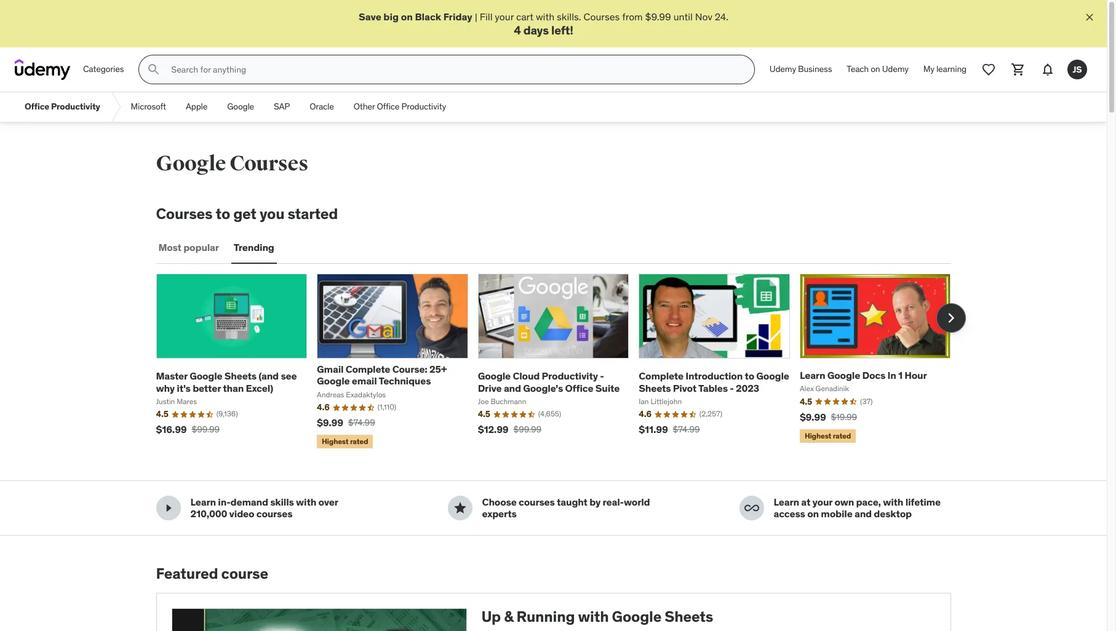 Task type: locate. For each thing, give the bounding box(es) containing it.
(and
[[259, 370, 279, 382]]

office right 'other'
[[377, 101, 400, 112]]

to
[[216, 204, 230, 224], [745, 370, 755, 382]]

learn inside learn in-demand skills with over 210,000 video courses
[[190, 496, 216, 509]]

mobile
[[821, 508, 853, 520]]

with right running
[[578, 608, 609, 627]]

google link
[[217, 92, 264, 122]]

office productivity
[[25, 101, 100, 112]]

2 vertical spatial courses
[[156, 204, 213, 224]]

course:
[[392, 363, 428, 376]]

1 udemy from the left
[[770, 64, 796, 75]]

1 horizontal spatial udemy
[[882, 64, 909, 75]]

to inside complete introduction to google sheets pivot tables - 2023
[[745, 370, 755, 382]]

pace,
[[856, 496, 881, 509]]

tables
[[699, 382, 728, 394]]

skills.
[[557, 10, 581, 23]]

1 vertical spatial and
[[855, 508, 872, 520]]

productivity inside google cloud productivity - drive and google's office suite
[[542, 370, 598, 382]]

1 horizontal spatial complete
[[639, 370, 684, 382]]

and right own
[[855, 508, 872, 520]]

productivity inside office productivity link
[[51, 101, 100, 112]]

0 vertical spatial on
[[401, 10, 413, 23]]

your
[[495, 10, 514, 23], [813, 496, 833, 509]]

0 horizontal spatial productivity
[[51, 101, 100, 112]]

- inside complete introduction to google sheets pivot tables - 2023
[[730, 382, 734, 394]]

2 medium image from the left
[[744, 501, 759, 516]]

access
[[774, 508, 806, 520]]

courses left taught on the bottom of page
[[519, 496, 555, 509]]

0 horizontal spatial and
[[504, 382, 521, 394]]

complete left introduction
[[639, 370, 684, 382]]

productivity
[[51, 101, 100, 112], [402, 101, 446, 112], [542, 370, 598, 382]]

0 horizontal spatial complete
[[346, 363, 390, 376]]

udemy business
[[770, 64, 832, 75]]

arrow pointing to subcategory menu links image
[[110, 92, 121, 122]]

up & running with google sheets link
[[156, 594, 951, 631]]

learn
[[800, 369, 826, 381], [190, 496, 216, 509], [774, 496, 800, 509]]

at
[[802, 496, 811, 509]]

and
[[504, 382, 521, 394], [855, 508, 872, 520]]

on inside "save big on black friday | fill your cart with skills. courses from $9.99 until nov 24. 4 days left!"
[[401, 10, 413, 23]]

to right introduction
[[745, 370, 755, 382]]

featured course
[[156, 565, 268, 584]]

sap link
[[264, 92, 300, 122]]

productivity for other office productivity
[[402, 101, 446, 112]]

courses
[[519, 496, 555, 509], [257, 508, 293, 520]]

complete inside gmail complete course: 25+ google email techniques
[[346, 363, 390, 376]]

with up days
[[536, 10, 555, 23]]

introduction
[[686, 370, 743, 382]]

categories button
[[76, 55, 131, 84]]

learn inside carousel element
[[800, 369, 826, 381]]

with left over
[[296, 496, 316, 509]]

- right 'google's'
[[600, 370, 604, 382]]

started
[[288, 204, 338, 224]]

carousel element
[[156, 274, 966, 451]]

js link
[[1063, 55, 1092, 84]]

teach
[[847, 64, 869, 75]]

on left mobile
[[808, 508, 819, 520]]

on inside learn at your own pace, with lifetime access on mobile and desktop
[[808, 508, 819, 520]]

0 horizontal spatial medium image
[[161, 501, 176, 516]]

learn left docs
[[800, 369, 826, 381]]

1 horizontal spatial courses
[[519, 496, 555, 509]]

udemy
[[770, 64, 796, 75], [882, 64, 909, 75]]

complete
[[346, 363, 390, 376], [639, 370, 684, 382]]

0 vertical spatial and
[[504, 382, 521, 394]]

trending
[[234, 242, 274, 254]]

sheets inside complete introduction to google sheets pivot tables - 2023
[[639, 382, 671, 394]]

2 horizontal spatial productivity
[[542, 370, 598, 382]]

on right teach
[[871, 64, 880, 75]]

courses
[[584, 10, 620, 23], [230, 151, 308, 177], [156, 204, 213, 224]]

google inside master google sheets (and see why it's better than excel)
[[190, 370, 223, 382]]

productivity inside other office productivity link
[[402, 101, 446, 112]]

0 horizontal spatial -
[[600, 370, 604, 382]]

your right at
[[813, 496, 833, 509]]

medium image
[[161, 501, 176, 516], [744, 501, 759, 516]]

master google sheets (and see why it's better than excel)
[[156, 370, 297, 394]]

1 vertical spatial your
[[813, 496, 833, 509]]

1 horizontal spatial -
[[730, 382, 734, 394]]

your right fill at the left of the page
[[495, 10, 514, 23]]

1
[[899, 369, 903, 381]]

google inside gmail complete course: 25+ google email techniques
[[317, 375, 350, 387]]

-
[[600, 370, 604, 382], [730, 382, 734, 394]]

fill
[[480, 10, 493, 23]]

- left 2023
[[730, 382, 734, 394]]

shopping cart with 0 items image
[[1011, 62, 1026, 77]]

gmail complete course: 25+ google email techniques
[[317, 363, 447, 387]]

medium image left 210,000
[[161, 501, 176, 516]]

1 vertical spatial on
[[871, 64, 880, 75]]

0 horizontal spatial on
[[401, 10, 413, 23]]

1 horizontal spatial and
[[855, 508, 872, 520]]

24.
[[715, 10, 729, 23]]

learn left at
[[774, 496, 800, 509]]

2 udemy from the left
[[882, 64, 909, 75]]

0 horizontal spatial udemy
[[770, 64, 796, 75]]

running
[[517, 608, 575, 627]]

complete inside complete introduction to google sheets pivot tables - 2023
[[639, 370, 684, 382]]

1 horizontal spatial to
[[745, 370, 755, 382]]

featured
[[156, 565, 218, 584]]

2 vertical spatial on
[[808, 508, 819, 520]]

on
[[401, 10, 413, 23], [871, 64, 880, 75], [808, 508, 819, 520]]

gmail
[[317, 363, 344, 376]]

notifications image
[[1041, 62, 1056, 77]]

udemy left my on the right top of page
[[882, 64, 909, 75]]

0 horizontal spatial courses
[[156, 204, 213, 224]]

complete introduction to google sheets pivot tables - 2023
[[639, 370, 790, 394]]

your inside "save big on black friday | fill your cart with skills. courses from $9.99 until nov 24. 4 days left!"
[[495, 10, 514, 23]]

you
[[260, 204, 285, 224]]

1 vertical spatial courses
[[230, 151, 308, 177]]

office left suite
[[565, 382, 594, 394]]

save big on black friday | fill your cart with skills. courses from $9.99 until nov 24. 4 days left!
[[359, 10, 729, 38]]

1 horizontal spatial office
[[377, 101, 400, 112]]

google cloud productivity - drive and google's office suite
[[478, 370, 620, 394]]

teach on udemy
[[847, 64, 909, 75]]

drive
[[478, 382, 502, 394]]

suite
[[596, 382, 620, 394]]

0 horizontal spatial to
[[216, 204, 230, 224]]

learn for learn at your own pace, with lifetime access on mobile and desktop
[[774, 496, 800, 509]]

1 medium image from the left
[[161, 501, 176, 516]]

save
[[359, 10, 381, 23]]

courses right video
[[257, 508, 293, 520]]

google
[[227, 101, 254, 112], [156, 151, 226, 177], [828, 369, 861, 381], [190, 370, 223, 382], [478, 370, 511, 382], [757, 370, 790, 382], [317, 375, 350, 387], [612, 608, 662, 627]]

udemy left business
[[770, 64, 796, 75]]

1 horizontal spatial on
[[808, 508, 819, 520]]

learn google docs in 1 hour link
[[800, 369, 927, 381]]

2023
[[736, 382, 760, 394]]

courses inside learn in-demand skills with over 210,000 video courses
[[257, 508, 293, 520]]

on right big
[[401, 10, 413, 23]]

2 horizontal spatial office
[[565, 382, 594, 394]]

in-
[[218, 496, 231, 509]]

most
[[158, 242, 181, 254]]

your inside learn at your own pace, with lifetime access on mobile and desktop
[[813, 496, 833, 509]]

courses up you
[[230, 151, 308, 177]]

other office productivity
[[354, 101, 446, 112]]

next image
[[941, 308, 961, 328]]

why
[[156, 382, 175, 394]]

4
[[514, 23, 521, 38]]

taught
[[557, 496, 588, 509]]

office down udemy image
[[25, 101, 49, 112]]

learn in-demand skills with over 210,000 video courses
[[190, 496, 338, 520]]

with inside learn in-demand skills with over 210,000 video courses
[[296, 496, 316, 509]]

microsoft
[[131, 101, 166, 112]]

to left get
[[216, 204, 230, 224]]

and inside google cloud productivity - drive and google's office suite
[[504, 382, 521, 394]]

master google sheets (and see why it's better than excel) link
[[156, 370, 297, 394]]

1 horizontal spatial productivity
[[402, 101, 446, 112]]

my learning
[[924, 64, 967, 75]]

1 horizontal spatial medium image
[[744, 501, 759, 516]]

2 horizontal spatial courses
[[584, 10, 620, 23]]

medium image left access
[[744, 501, 759, 516]]

and inside learn at your own pace, with lifetime access on mobile and desktop
[[855, 508, 872, 520]]

excel)
[[246, 382, 273, 394]]

demand
[[231, 496, 268, 509]]

trending button
[[231, 233, 277, 263]]

complete right "gmail"
[[346, 363, 390, 376]]

udemy image
[[15, 59, 71, 80]]

courses up most popular
[[156, 204, 213, 224]]

1 horizontal spatial your
[[813, 496, 833, 509]]

0 horizontal spatial your
[[495, 10, 514, 23]]

in
[[888, 369, 897, 381]]

and right drive
[[504, 382, 521, 394]]

sheets
[[225, 370, 257, 382], [639, 382, 671, 394], [665, 608, 713, 627]]

most popular
[[158, 242, 219, 254]]

js
[[1073, 64, 1082, 75]]

courses left from
[[584, 10, 620, 23]]

learn left in-
[[190, 496, 216, 509]]

nov
[[695, 10, 713, 23]]

categories
[[83, 64, 124, 75]]

learn for learn google docs in 1 hour
[[800, 369, 826, 381]]

medium image for learn at your own pace, with lifetime access on mobile and desktop
[[744, 501, 759, 516]]

with inside "save big on black friday | fill your cart with skills. courses from $9.99 until nov 24. 4 days left!"
[[536, 10, 555, 23]]

0 vertical spatial your
[[495, 10, 514, 23]]

with right pace,
[[883, 496, 904, 509]]

0 horizontal spatial courses
[[257, 508, 293, 520]]

complete introduction to google sheets pivot tables - 2023 link
[[639, 370, 790, 394]]

0 vertical spatial courses
[[584, 10, 620, 23]]

learn inside learn at your own pace, with lifetime access on mobile and desktop
[[774, 496, 800, 509]]

1 horizontal spatial courses
[[230, 151, 308, 177]]

1 vertical spatial to
[[745, 370, 755, 382]]

Search for anything text field
[[169, 59, 740, 80]]



Task type: describe. For each thing, give the bounding box(es) containing it.
other office productivity link
[[344, 92, 456, 122]]

google inside complete introduction to google sheets pivot tables - 2023
[[757, 370, 790, 382]]

video
[[229, 508, 254, 520]]

other
[[354, 101, 375, 112]]

experts
[[482, 508, 517, 520]]

oracle link
[[300, 92, 344, 122]]

courses inside "save big on black friday | fill your cart with skills. courses from $9.99 until nov 24. 4 days left!"
[[584, 10, 620, 23]]

medium image for learn in-demand skills with over 210,000 video courses
[[161, 501, 176, 516]]

business
[[798, 64, 832, 75]]

days
[[524, 23, 549, 38]]

until
[[674, 10, 693, 23]]

black
[[415, 10, 441, 23]]

big
[[384, 10, 399, 23]]

it's
[[177, 382, 191, 394]]

google inside google link
[[227, 101, 254, 112]]

productivity for google cloud productivity - drive and google's office suite
[[542, 370, 598, 382]]

close image
[[1084, 11, 1096, 23]]

popular
[[184, 242, 219, 254]]

google's
[[523, 382, 563, 394]]

email
[[352, 375, 377, 387]]

own
[[835, 496, 854, 509]]

course
[[221, 565, 268, 584]]

see
[[281, 370, 297, 382]]

apple
[[186, 101, 208, 112]]

- inside google cloud productivity - drive and google's office suite
[[600, 370, 604, 382]]

google cloud productivity - drive and google's office suite link
[[478, 370, 620, 394]]

oracle
[[310, 101, 334, 112]]

medium image
[[453, 501, 467, 516]]

better
[[193, 382, 221, 394]]

2 horizontal spatial on
[[871, 64, 880, 75]]

learn for learn in-demand skills with over 210,000 video courses
[[190, 496, 216, 509]]

up
[[482, 608, 501, 627]]

from
[[622, 10, 643, 23]]

sap
[[274, 101, 290, 112]]

google inside google cloud productivity - drive and google's office suite
[[478, 370, 511, 382]]

microsoft link
[[121, 92, 176, 122]]

25+
[[430, 363, 447, 376]]

my learning link
[[916, 55, 974, 84]]

0 vertical spatial to
[[216, 204, 230, 224]]

cart
[[516, 10, 534, 23]]

docs
[[863, 369, 886, 381]]

0 horizontal spatial office
[[25, 101, 49, 112]]

over
[[318, 496, 338, 509]]

learn google docs in 1 hour
[[800, 369, 927, 381]]

office inside google cloud productivity - drive and google's office suite
[[565, 382, 594, 394]]

most popular button
[[156, 233, 221, 263]]

with inside 'link'
[[578, 608, 609, 627]]

learn at your own pace, with lifetime access on mobile and desktop
[[774, 496, 941, 520]]

techniques
[[379, 375, 431, 387]]

left!
[[551, 23, 574, 38]]

submit search image
[[147, 62, 161, 77]]

210,000
[[190, 508, 227, 520]]

courses inside choose courses taught by real-world experts
[[519, 496, 555, 509]]

lifetime
[[906, 496, 941, 509]]

gmail complete course: 25+ google email techniques link
[[317, 363, 447, 387]]

world
[[624, 496, 650, 509]]

|
[[475, 10, 478, 23]]

udemy business link
[[763, 55, 840, 84]]

desktop
[[874, 508, 912, 520]]

&
[[504, 608, 514, 627]]

cloud
[[513, 370, 540, 382]]

learning
[[937, 64, 967, 75]]

hour
[[905, 369, 927, 381]]

skills
[[270, 496, 294, 509]]

pivot
[[673, 382, 697, 394]]

with inside learn at your own pace, with lifetime access on mobile and desktop
[[883, 496, 904, 509]]

sheets inside master google sheets (and see why it's better than excel)
[[225, 370, 257, 382]]

friday
[[444, 10, 473, 23]]

real-
[[603, 496, 624, 509]]

sheets inside 'link'
[[665, 608, 713, 627]]

$9.99
[[645, 10, 671, 23]]

wishlist image
[[982, 62, 996, 77]]

choose
[[482, 496, 517, 509]]

apple link
[[176, 92, 217, 122]]

up & running with google sheets
[[482, 608, 713, 627]]

choose courses taught by real-world experts
[[482, 496, 650, 520]]

than
[[223, 382, 244, 394]]

courses to get you started
[[156, 204, 338, 224]]

office productivity link
[[15, 92, 110, 122]]

google inside up & running with google sheets 'link'
[[612, 608, 662, 627]]

by
[[590, 496, 601, 509]]



Task type: vqa. For each thing, say whether or not it's contained in the screenshot.
students
no



